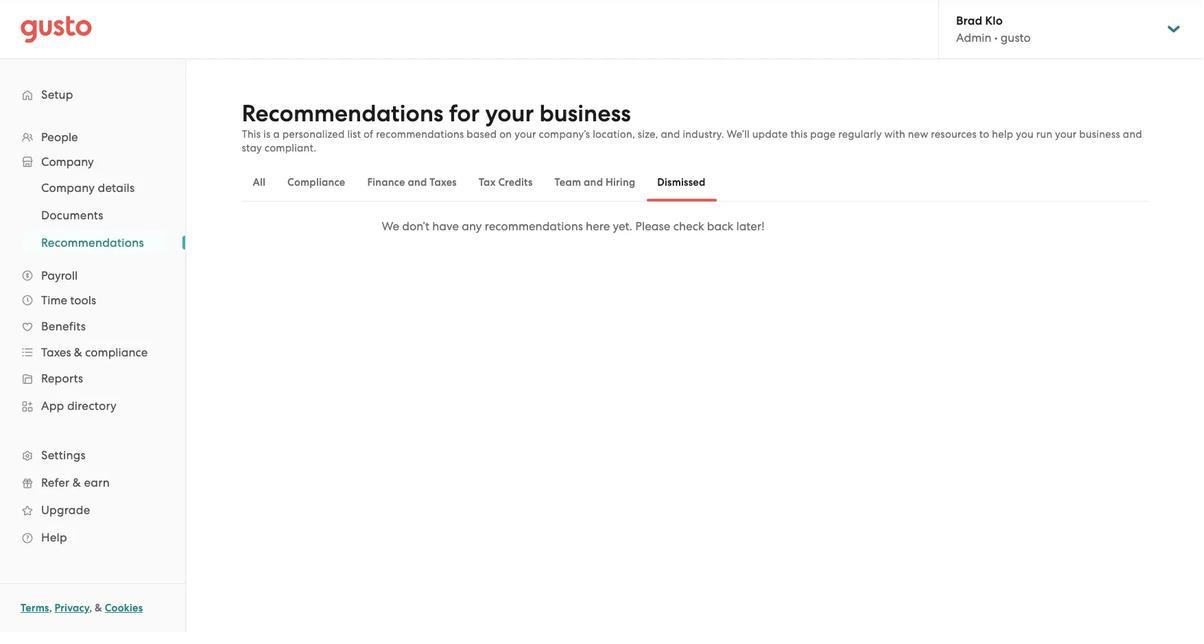 Task type: locate. For each thing, give the bounding box(es) containing it.
1 vertical spatial recommendations
[[485, 220, 583, 233]]

compliant.
[[265, 142, 317, 154]]

setup
[[41, 88, 73, 102]]

company inside dropdown button
[[41, 155, 94, 169]]

location,
[[593, 128, 636, 141]]

recommendations
[[376, 128, 464, 141], [485, 220, 583, 233]]

& for compliance
[[74, 346, 82, 360]]

reports link
[[14, 367, 172, 391]]

finance
[[367, 176, 405, 189]]

& left earn
[[73, 476, 81, 490]]

gusto navigation element
[[0, 59, 185, 574]]

of
[[364, 128, 374, 141]]

compliance button
[[277, 166, 357, 199]]

refer & earn
[[41, 476, 110, 490]]

page
[[811, 128, 836, 141]]

tools
[[70, 294, 96, 308]]

& for earn
[[73, 476, 81, 490]]

recommendations down credits
[[485, 220, 583, 233]]

terms , privacy , & cookies
[[21, 603, 143, 615]]

help link
[[14, 526, 172, 550]]

0 vertical spatial &
[[74, 346, 82, 360]]

1 horizontal spatial business
[[1080, 128, 1121, 141]]

0 vertical spatial taxes
[[430, 176, 457, 189]]

credits
[[499, 176, 533, 189]]

your right the run at the top right of page
[[1056, 128, 1077, 141]]

list containing company details
[[0, 174, 185, 257]]

time
[[41, 294, 67, 308]]

1 vertical spatial recommendations
[[41, 236, 144, 250]]

& left cookies
[[95, 603, 102, 615]]

size,
[[638, 128, 659, 141]]

&
[[74, 346, 82, 360], [73, 476, 81, 490], [95, 603, 102, 615]]

company
[[41, 155, 94, 169], [41, 181, 95, 195]]

0 horizontal spatial business
[[540, 100, 631, 128]]

with
[[885, 128, 906, 141]]

cookies button
[[105, 601, 143, 617]]

2 , from the left
[[89, 603, 92, 615]]

2 company from the top
[[41, 181, 95, 195]]

recommendations
[[242, 100, 444, 128], [41, 236, 144, 250]]

1 company from the top
[[41, 155, 94, 169]]

recommendations up finance and taxes
[[376, 128, 464, 141]]

company details
[[41, 181, 135, 195]]

documents link
[[25, 203, 172, 228]]

1 vertical spatial company
[[41, 181, 95, 195]]

& up reports link
[[74, 346, 82, 360]]

people button
[[14, 125, 172, 150]]

please
[[636, 220, 671, 233]]

& inside 'dropdown button'
[[74, 346, 82, 360]]

app directory link
[[14, 394, 172, 419]]

recommendations down documents link
[[41, 236, 144, 250]]

payroll
[[41, 269, 78, 283]]

new
[[909, 128, 929, 141]]

, left "privacy"
[[49, 603, 52, 615]]

earn
[[84, 476, 110, 490]]

0 vertical spatial recommendations
[[376, 128, 464, 141]]

refer
[[41, 476, 70, 490]]

taxes up the have
[[430, 176, 457, 189]]

run
[[1037, 128, 1053, 141]]

1 list from the top
[[0, 125, 185, 552]]

list
[[0, 125, 185, 552], [0, 174, 185, 257]]

recommendations for recommendations for your business this is a personalized list of recommendations based on your company's location, size, and industry. we'll update this page regularly with new resources to help you run your business and stay compliant.
[[242, 100, 444, 128]]

company up documents
[[41, 181, 95, 195]]

1 horizontal spatial ,
[[89, 603, 92, 615]]

setup link
[[14, 82, 172, 107]]

taxes
[[430, 176, 457, 189], [41, 346, 71, 360]]

your right on
[[515, 128, 537, 141]]

, left cookies
[[89, 603, 92, 615]]

reports
[[41, 372, 83, 386]]

compliance
[[85, 346, 148, 360]]

business
[[540, 100, 631, 128], [1080, 128, 1121, 141]]

1 horizontal spatial taxes
[[430, 176, 457, 189]]

1 , from the left
[[49, 603, 52, 615]]

here
[[586, 220, 610, 233]]

to
[[980, 128, 990, 141]]

company for company details
[[41, 181, 95, 195]]

0 vertical spatial company
[[41, 155, 94, 169]]

later!
[[737, 220, 765, 233]]

your
[[486, 100, 534, 128], [515, 128, 537, 141], [1056, 128, 1077, 141]]

this
[[791, 128, 808, 141]]

and
[[661, 128, 681, 141], [1124, 128, 1143, 141], [408, 176, 427, 189], [584, 176, 603, 189]]

recommendations inside the recommendations for your business this is a personalized list of recommendations based on your company's location, size, and industry. we'll update this page regularly with new resources to help you run your business and stay compliant.
[[242, 100, 444, 128]]

0 vertical spatial recommendations
[[242, 100, 444, 128]]

on
[[500, 128, 512, 141]]

taxes up reports
[[41, 346, 71, 360]]

business right the run at the top right of page
[[1080, 128, 1121, 141]]

documents
[[41, 209, 103, 222]]

team
[[555, 176, 582, 189]]

dismissed
[[658, 176, 706, 189]]

we'll
[[727, 128, 750, 141]]

1 horizontal spatial recommendations
[[242, 100, 444, 128]]

upgrade
[[41, 504, 90, 518]]

and inside button
[[408, 176, 427, 189]]

regularly
[[839, 128, 882, 141]]

time tools
[[41, 294, 96, 308]]

2 list from the top
[[0, 174, 185, 257]]

0 horizontal spatial recommendations
[[41, 236, 144, 250]]

details
[[98, 181, 135, 195]]

all
[[253, 176, 266, 189]]

and inside button
[[584, 176, 603, 189]]

tax credits button
[[468, 166, 544, 199]]

recommendations inside list
[[41, 236, 144, 250]]

business up the company's
[[540, 100, 631, 128]]

a
[[273, 128, 280, 141]]

taxes & compliance
[[41, 346, 148, 360]]

directory
[[67, 399, 117, 413]]

list containing people
[[0, 125, 185, 552]]

finance and taxes
[[367, 176, 457, 189]]

klo
[[986, 14, 1003, 28]]

1 vertical spatial &
[[73, 476, 81, 490]]

is
[[264, 128, 271, 141]]

recommendation categories for your business tab list
[[242, 163, 1148, 202]]

stay
[[242, 142, 262, 154]]

0 horizontal spatial taxes
[[41, 346, 71, 360]]

people
[[41, 130, 78, 144]]

recommendations up list
[[242, 100, 444, 128]]

1 vertical spatial taxes
[[41, 346, 71, 360]]

don't
[[402, 220, 430, 233]]

0 horizontal spatial recommendations
[[376, 128, 464, 141]]

2 vertical spatial &
[[95, 603, 102, 615]]

company down people
[[41, 155, 94, 169]]

0 horizontal spatial ,
[[49, 603, 52, 615]]

back
[[708, 220, 734, 233]]

yet.
[[613, 220, 633, 233]]



Task type: describe. For each thing, give the bounding box(es) containing it.
team and hiring
[[555, 176, 636, 189]]

for
[[449, 100, 480, 128]]

help
[[41, 531, 67, 545]]

taxes inside 'dropdown button'
[[41, 346, 71, 360]]

brad klo admin • gusto
[[957, 14, 1032, 45]]

gusto
[[1001, 31, 1032, 45]]

settings
[[41, 449, 86, 463]]

all button
[[242, 166, 277, 199]]

tax credits
[[479, 176, 533, 189]]

recommendations link
[[25, 231, 172, 255]]

app directory
[[41, 399, 117, 413]]

based
[[467, 128, 497, 141]]

dismissed button
[[647, 166, 717, 199]]

upgrade link
[[14, 498, 172, 523]]

list
[[348, 128, 361, 141]]

0 vertical spatial business
[[540, 100, 631, 128]]

you
[[1017, 128, 1034, 141]]

privacy link
[[55, 603, 89, 615]]

settings link
[[14, 443, 172, 468]]

1 horizontal spatial recommendations
[[485, 220, 583, 233]]

recommendations inside the recommendations for your business this is a personalized list of recommendations based on your company's location, size, and industry. we'll update this page regularly with new resources to help you run your business and stay compliant.
[[376, 128, 464, 141]]

tax
[[479, 176, 496, 189]]

benefits
[[41, 320, 86, 334]]

payroll button
[[14, 264, 172, 288]]

compliance
[[288, 176, 346, 189]]

company details link
[[25, 176, 172, 200]]

benefits link
[[14, 314, 172, 339]]

recommendations for recommendations
[[41, 236, 144, 250]]

terms
[[21, 603, 49, 615]]

your up on
[[486, 100, 534, 128]]

refer & earn link
[[14, 471, 172, 496]]

taxes inside button
[[430, 176, 457, 189]]

terms link
[[21, 603, 49, 615]]

any
[[462, 220, 482, 233]]

personalized
[[283, 128, 345, 141]]

have
[[433, 220, 459, 233]]

company button
[[14, 150, 172, 174]]

recommendations for your business this is a personalized list of recommendations based on your company's location, size, and industry. we'll update this page regularly with new resources to help you run your business and stay compliant.
[[242, 100, 1143, 154]]

brad
[[957, 14, 983, 28]]

team and hiring button
[[544, 166, 647, 199]]

check
[[674, 220, 705, 233]]

1 vertical spatial business
[[1080, 128, 1121, 141]]

home image
[[21, 15, 92, 43]]

cookies
[[105, 603, 143, 615]]

resources
[[932, 128, 977, 141]]

privacy
[[55, 603, 89, 615]]

admin
[[957, 31, 992, 45]]

company's
[[539, 128, 591, 141]]

help
[[993, 128, 1014, 141]]

company for company
[[41, 155, 94, 169]]

we
[[382, 220, 400, 233]]

taxes & compliance button
[[14, 340, 172, 365]]

this
[[242, 128, 261, 141]]

we don't have any recommendations here yet. please check back later!
[[382, 220, 765, 233]]

•
[[995, 31, 998, 45]]

app
[[41, 399, 64, 413]]

update
[[753, 128, 788, 141]]

finance and taxes button
[[357, 166, 468, 199]]

time tools button
[[14, 288, 172, 313]]

hiring
[[606, 176, 636, 189]]



Task type: vqa. For each thing, say whether or not it's contained in the screenshot.
for
yes



